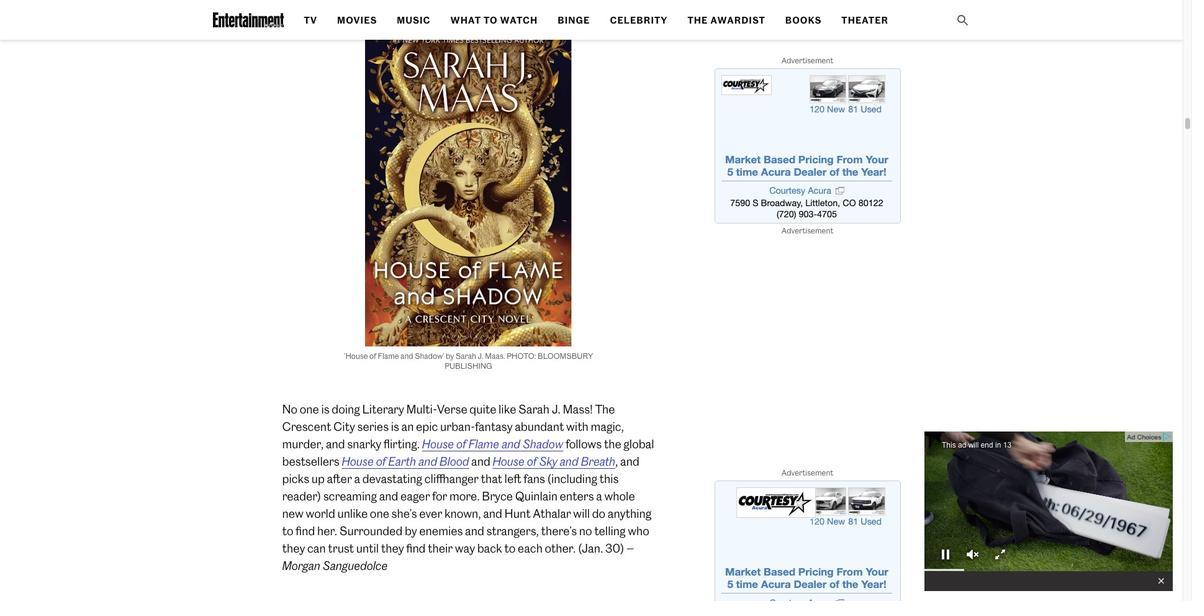 Task type: vqa. For each thing, say whether or not it's contained in the screenshot.
but
no



Task type: describe. For each thing, give the bounding box(es) containing it.
after
[[327, 472, 352, 486]]

epic
[[416, 420, 438, 434]]

for
[[433, 489, 448, 504]]

'house of flame and shadow' by sarah j. maas.
[[344, 351, 506, 361]]

hunt
[[505, 507, 531, 521]]

house of earth and blood link
[[342, 454, 469, 469]]

until
[[356, 541, 379, 556]]

movies link
[[337, 15, 377, 26]]

can
[[308, 541, 326, 556]]

1 horizontal spatial find
[[406, 541, 426, 556]]

do
[[593, 507, 606, 521]]

crescent
[[282, 420, 331, 434]]

of for house of earth and blood and house of sky and breath
[[376, 454, 386, 469]]

0 vertical spatial a
[[354, 472, 360, 486]]

enters
[[560, 489, 594, 504]]

, and picks up after a devastating cliffhanger that left fans (including this reader) screaming and eager for more. bryce quinlain enters a whole new world unlike one she's ever known, and hunt athalar will do anything to find her. surrounded by enemies and strangers, there's no telling who they can trust until they find their way back to each other. (jan. 30) — morgan sanguedolce
[[282, 454, 652, 573]]

shadow'
[[415, 351, 445, 361]]

and right ,
[[621, 454, 640, 469]]

1 horizontal spatial a
[[597, 489, 603, 504]]

tv
[[304, 15, 318, 26]]

magic,
[[591, 420, 624, 434]]

and down the fantasy
[[502, 437, 521, 451]]

eager
[[401, 489, 430, 504]]

theater
[[842, 15, 889, 26]]

surrounded
[[340, 524, 403, 538]]

1 horizontal spatial is
[[391, 420, 399, 434]]

tv link
[[304, 15, 318, 26]]

flame for 'house
[[378, 351, 399, 361]]

2 horizontal spatial house
[[493, 454, 525, 469]]

doing
[[332, 402, 360, 417]]

multi-
[[407, 402, 437, 417]]

0 horizontal spatial to
[[282, 524, 294, 538]]

one inside no one is doing literary multi-verse quite like sarah j. mass! the crescent city series is an epic urban-fantasy abundant with magic, murder, and snarky flirting.
[[300, 402, 319, 417]]

snarky
[[347, 437, 382, 451]]

and left shadow'
[[401, 351, 414, 361]]

and inside no one is doing literary multi-verse quite like sarah j. mass! the crescent city series is an epic urban-fantasy abundant with magic, murder, and snarky flirting.
[[326, 437, 345, 451]]

screaming
[[323, 489, 377, 504]]

sanguedolce
[[323, 559, 388, 573]]

and up (including
[[560, 454, 579, 469]]

an
[[402, 420, 414, 434]]

she's
[[392, 507, 417, 521]]

earth
[[389, 454, 416, 469]]

will
[[574, 507, 590, 521]]

theater link
[[842, 15, 889, 26]]

binge link
[[558, 15, 591, 26]]

one inside , and picks up after a devastating cliffhanger that left fans (including this reader) screaming and eager for more. bryce quinlain enters a whole new world unlike one she's ever known, and hunt athalar will do anything to find her. surrounded by enemies and strangers, there's no telling who they can trust until they find their way back to each other. (jan. 30) — morgan sanguedolce
[[370, 507, 390, 521]]

to
[[484, 15, 498, 26]]

maas.
[[485, 351, 506, 361]]

new
[[282, 507, 304, 521]]

what
[[451, 15, 482, 26]]

of for 'house of flame and shadow' by sarah j. maas.
[[370, 351, 377, 361]]

series
[[358, 420, 389, 434]]

quite
[[470, 402, 497, 417]]

who
[[628, 524, 650, 538]]

what to watch link
[[451, 15, 538, 26]]

1 horizontal spatial by
[[446, 351, 454, 361]]

the awardist link
[[688, 15, 766, 26]]

celebrity
[[610, 15, 668, 26]]

the
[[604, 437, 622, 451]]

2 they from the left
[[381, 541, 404, 556]]

follows the global bestsellers
[[282, 437, 655, 469]]

quinlain
[[516, 489, 558, 504]]

strangers,
[[487, 524, 539, 538]]

abundant
[[515, 420, 564, 434]]

search image
[[956, 13, 971, 28]]

no
[[282, 402, 298, 417]]

telling
[[595, 524, 626, 538]]

global
[[624, 437, 655, 451]]

books link
[[786, 15, 822, 26]]

each
[[518, 541, 543, 556]]

house of earth and blood and house of sky and breath
[[342, 454, 616, 469]]

bryce
[[482, 489, 513, 504]]

'house
[[344, 351, 368, 361]]

literary
[[362, 402, 404, 417]]

her.
[[317, 524, 337, 538]]

and down devastating
[[379, 489, 399, 504]]

unlike
[[338, 507, 368, 521]]

no one is doing literary multi-verse quite like sarah j. mass! the crescent city series is an epic urban-fantasy abundant with magic, murder, and snarky flirting.
[[282, 402, 624, 451]]

anything
[[608, 507, 652, 521]]

flirting.
[[384, 437, 420, 451]]

blood
[[440, 454, 469, 469]]

(including
[[548, 472, 598, 486]]

30)
[[606, 541, 625, 556]]



Task type: locate. For each thing, give the bounding box(es) containing it.
and up that
[[472, 454, 491, 469]]

trust
[[328, 541, 354, 556]]

1 horizontal spatial j.
[[552, 402, 561, 417]]

1 vertical spatial sarah
[[519, 402, 550, 417]]

verse
[[437, 402, 468, 417]]

house of flame and shadow link
[[422, 437, 564, 451]]

,
[[616, 454, 618, 469]]

by right shadow'
[[446, 351, 454, 361]]

'house of flame and shadow' by sarah j. maas image
[[320, 28, 618, 346]]

0 horizontal spatial they
[[282, 541, 305, 556]]

0 vertical spatial to
[[282, 524, 294, 538]]

devastating
[[363, 472, 423, 486]]

j.
[[478, 351, 484, 361], [552, 402, 561, 417]]

there's
[[542, 524, 577, 538]]

sarah up publishing
[[456, 351, 476, 361]]

no
[[580, 524, 592, 538]]

binge
[[558, 15, 591, 26]]

ever
[[420, 507, 443, 521]]

their
[[428, 541, 453, 556]]

0 horizontal spatial is
[[321, 402, 330, 417]]

by down 'she's'
[[405, 524, 417, 538]]

house down snarky at left bottom
[[342, 454, 374, 469]]

1 horizontal spatial flame
[[469, 437, 500, 451]]

sarah up abundant
[[519, 402, 550, 417]]

house down epic
[[422, 437, 454, 451]]

follows
[[566, 437, 602, 451]]

1 vertical spatial the
[[596, 402, 615, 417]]

0 vertical spatial the
[[688, 15, 709, 26]]

back
[[478, 541, 502, 556]]

known,
[[445, 507, 481, 521]]

more.
[[450, 489, 480, 504]]

0 vertical spatial j.
[[478, 351, 484, 361]]

of left sky
[[527, 454, 537, 469]]

1 vertical spatial find
[[406, 541, 426, 556]]

1 vertical spatial to
[[505, 541, 516, 556]]

morgan
[[282, 559, 320, 573]]

is left an
[[391, 420, 399, 434]]

breath
[[581, 454, 616, 469]]

what to watch
[[451, 15, 538, 26]]

1 vertical spatial a
[[597, 489, 603, 504]]

j. left mass! on the left
[[552, 402, 561, 417]]

sarah inside no one is doing literary multi-verse quite like sarah j. mass! the crescent city series is an epic urban-fantasy abundant with magic, murder, and snarky flirting.
[[519, 402, 550, 417]]

way
[[455, 541, 475, 556]]

0 vertical spatial advertisement region
[[715, 68, 901, 224]]

and right earth
[[419, 454, 438, 469]]

0 horizontal spatial one
[[300, 402, 319, 417]]

like
[[499, 402, 517, 417]]

bloomsbury
[[538, 351, 593, 361]]

and
[[401, 351, 414, 361], [326, 437, 345, 451], [502, 437, 521, 451], [419, 454, 438, 469], [472, 454, 491, 469], [560, 454, 579, 469], [621, 454, 640, 469], [379, 489, 399, 504], [484, 507, 503, 521], [465, 524, 485, 538]]

find up can
[[296, 524, 315, 538]]

1 vertical spatial one
[[370, 507, 390, 521]]

that
[[481, 472, 503, 486]]

of right the 'house
[[370, 351, 377, 361]]

one
[[300, 402, 319, 417], [370, 507, 390, 521]]

and down bryce
[[484, 507, 503, 521]]

to down strangers, at the bottom left of the page
[[505, 541, 516, 556]]

fans
[[524, 472, 546, 486]]

—
[[627, 541, 635, 556]]

0 vertical spatial flame
[[378, 351, 399, 361]]

house for house of earth and blood and house of sky and breath
[[342, 454, 374, 469]]

city
[[334, 420, 355, 434]]

0 vertical spatial one
[[300, 402, 319, 417]]

0 horizontal spatial house
[[342, 454, 374, 469]]

and down the city
[[326, 437, 345, 451]]

1 vertical spatial is
[[391, 420, 399, 434]]

1 they from the left
[[282, 541, 305, 556]]

0 vertical spatial by
[[446, 351, 454, 361]]

house up left
[[493, 454, 525, 469]]

0 horizontal spatial sarah
[[456, 351, 476, 361]]

1 horizontal spatial the
[[688, 15, 709, 26]]

house for house of flame and shadow
[[422, 437, 454, 451]]

by
[[446, 351, 454, 361], [405, 524, 417, 538]]

to down new at bottom
[[282, 524, 294, 538]]

urban-
[[441, 420, 475, 434]]

find left their
[[406, 541, 426, 556]]

by inside , and picks up after a devastating cliffhanger that left fans (including this reader) screaming and eager for more. bryce quinlain enters a whole new world unlike one she's ever known, and hunt athalar will do anything to find her. surrounded by enemies and strangers, there's no telling who they can trust until they find their way back to each other. (jan. 30) — morgan sanguedolce
[[405, 524, 417, 538]]

0 vertical spatial is
[[321, 402, 330, 417]]

0 vertical spatial find
[[296, 524, 315, 538]]

bestsellers
[[282, 454, 340, 469]]

books
[[786, 15, 822, 26]]

left
[[505, 472, 522, 486]]

they up morgan
[[282, 541, 305, 556]]

bloomsbury publishing
[[445, 351, 593, 371]]

one up 'crescent'
[[300, 402, 319, 417]]

is
[[321, 402, 330, 417], [391, 420, 399, 434]]

0 horizontal spatial flame
[[378, 351, 399, 361]]

music
[[397, 15, 431, 26]]

home image
[[213, 12, 284, 27]]

cliffhanger
[[425, 472, 479, 486]]

up
[[312, 472, 325, 486]]

of for house of flame and shadow
[[457, 437, 466, 451]]

sarah
[[456, 351, 476, 361], [519, 402, 550, 417]]

the up magic,
[[596, 402, 615, 417]]

2 advertisement region from the top
[[715, 481, 901, 601]]

the
[[688, 15, 709, 26], [596, 402, 615, 417]]

find
[[296, 524, 315, 538], [406, 541, 426, 556]]

whole
[[605, 489, 635, 504]]

house
[[422, 437, 454, 451], [342, 454, 374, 469], [493, 454, 525, 469]]

flame right the 'house
[[378, 351, 399, 361]]

is left doing
[[321, 402, 330, 417]]

0 horizontal spatial find
[[296, 524, 315, 538]]

0 horizontal spatial a
[[354, 472, 360, 486]]

awardist
[[711, 15, 766, 26]]

of up devastating
[[376, 454, 386, 469]]

0 horizontal spatial by
[[405, 524, 417, 538]]

1 vertical spatial by
[[405, 524, 417, 538]]

a right after
[[354, 472, 360, 486]]

1 vertical spatial flame
[[469, 437, 500, 451]]

house of flame and shadow
[[422, 437, 564, 451]]

a up do
[[597, 489, 603, 504]]

they right until
[[381, 541, 404, 556]]

with
[[567, 420, 589, 434]]

1 horizontal spatial they
[[381, 541, 404, 556]]

one up surrounded
[[370, 507, 390, 521]]

1 horizontal spatial sarah
[[519, 402, 550, 417]]

flame up house of earth and blood and house of sky and breath at bottom
[[469, 437, 500, 451]]

and up way
[[465, 524, 485, 538]]

other.
[[545, 541, 576, 556]]

j. left the maas.
[[478, 351, 484, 361]]

they
[[282, 541, 305, 556], [381, 541, 404, 556]]

unmute button group
[[960, 546, 987, 564]]

the awardist
[[688, 15, 766, 26]]

sky
[[540, 454, 558, 469]]

movies
[[337, 15, 377, 26]]

the inside no one is doing literary multi-verse quite like sarah j. mass! the crescent city series is an epic urban-fantasy abundant with magic, murder, and snarky flirting.
[[596, 402, 615, 417]]

mass!
[[563, 402, 593, 417]]

watch
[[500, 15, 538, 26]]

(jan.
[[578, 541, 603, 556]]

flame for house
[[469, 437, 500, 451]]

the left awardist
[[688, 15, 709, 26]]

of down urban-
[[457, 437, 466, 451]]

1 vertical spatial j.
[[552, 402, 561, 417]]

1 horizontal spatial one
[[370, 507, 390, 521]]

enemies
[[420, 524, 463, 538]]

j. inside no one is doing literary multi-verse quite like sarah j. mass! the crescent city series is an epic urban-fantasy abundant with magic, murder, and snarky flirting.
[[552, 402, 561, 417]]

athalar
[[533, 507, 571, 521]]

0 vertical spatial sarah
[[456, 351, 476, 361]]

this
[[600, 472, 619, 486]]

1 horizontal spatial to
[[505, 541, 516, 556]]

celebrity link
[[610, 15, 668, 26]]

reader)
[[282, 489, 321, 504]]

music link
[[397, 15, 431, 26]]

0 horizontal spatial the
[[596, 402, 615, 417]]

1 advertisement region from the top
[[715, 68, 901, 224]]

0 horizontal spatial j.
[[478, 351, 484, 361]]

1 horizontal spatial house
[[422, 437, 454, 451]]

1 vertical spatial advertisement region
[[715, 481, 901, 601]]

advertisement region
[[715, 68, 901, 224], [715, 481, 901, 601]]

murder,
[[282, 437, 324, 451]]



